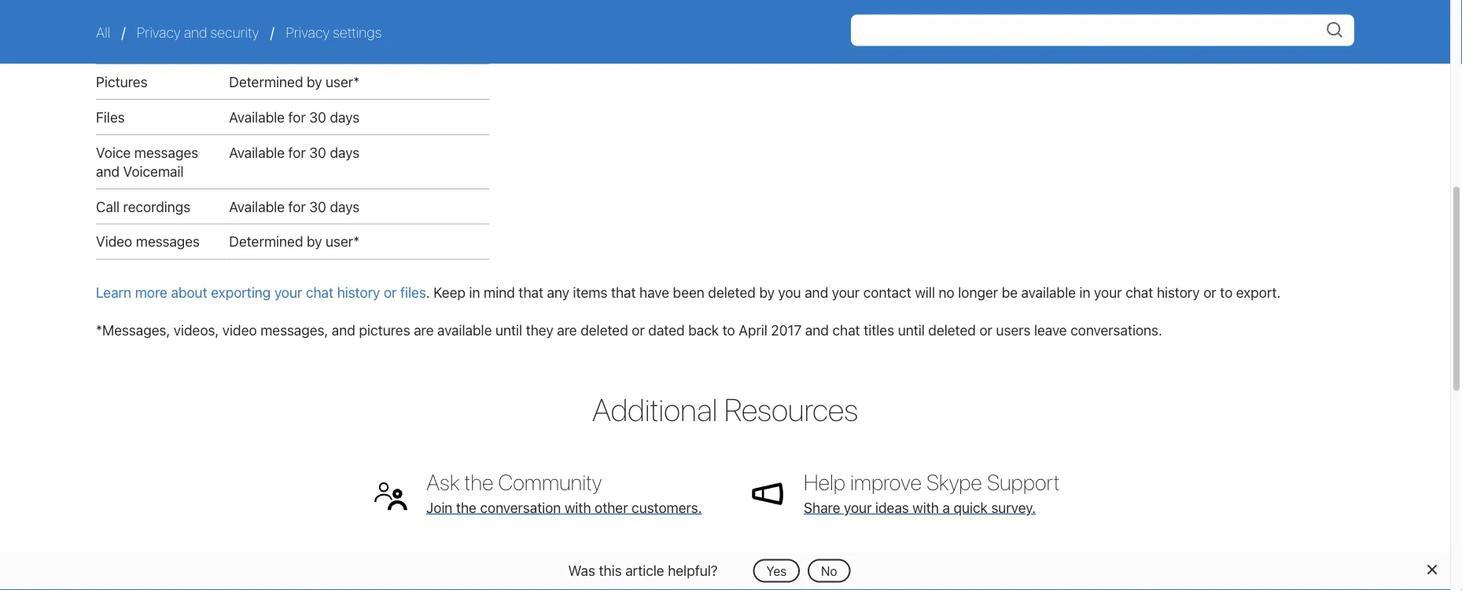 Task type: vqa. For each thing, say whether or not it's contained in the screenshot.
Mac This Article Is Also Available For:Skype For Windowsskype For Mobilethis Article Is For People With Visual Impairments Who Use A Screen Reader Program With...
no



Task type: describe. For each thing, give the bounding box(es) containing it.
recordings
[[123, 198, 191, 215]]

0 vertical spatial be
[[458, 0, 474, 17]]

have
[[640, 284, 669, 301]]

privacy and security
[[137, 24, 259, 41]]

community
[[498, 470, 602, 496]]

video
[[222, 322, 257, 339]]

your up messages,
[[274, 284, 302, 301]]

back
[[688, 322, 719, 339]]

all link
[[96, 24, 114, 41]]

30 inside : videos larger than 100mb will be saved as files and will be available for 30 days.
[[470, 19, 487, 36]]

for for call recordings
[[288, 198, 306, 215]]

0 horizontal spatial files
[[96, 109, 125, 125]]

other
[[595, 499, 628, 516]]

join
[[426, 499, 453, 516]]

exporting
[[211, 284, 271, 301]]

2 that from the left
[[611, 284, 636, 301]]

1 available for 30 days from the top
[[229, 109, 360, 125]]

pictures
[[359, 322, 410, 339]]

learn more about exporting your chat history or files link
[[96, 284, 426, 301]]

you
[[778, 284, 801, 301]]

*messages,
[[96, 322, 170, 339]]

1 that from the left
[[519, 284, 544, 301]]

or left files
[[384, 284, 397, 301]]

30 for call recordings
[[309, 198, 326, 215]]

privacy for privacy and security
[[137, 24, 181, 41]]

your inside 'help improve skype support share your ideas with a quick survey.'
[[844, 499, 872, 516]]

titles
[[864, 322, 894, 339]]

1 days from the top
[[330, 109, 360, 125]]

was this article helpful?
[[568, 562, 718, 579]]

ask
[[426, 470, 460, 496]]

privacy settings
[[286, 24, 382, 41]]

conversations.
[[1071, 322, 1162, 339]]

they
[[526, 322, 554, 339]]

1 horizontal spatial chat
[[833, 322, 860, 339]]

quick
[[954, 499, 988, 516]]

voicemail
[[123, 163, 184, 180]]

1 until from the left
[[496, 322, 522, 339]]

skype status
[[804, 547, 921, 573]]

a
[[943, 499, 950, 516]]

improve
[[850, 470, 922, 496]]

0 vertical spatial to
[[1220, 284, 1233, 301]]

1 history from the left
[[337, 284, 380, 301]]

mind
[[484, 284, 515, 301]]

saved
[[229, 19, 266, 36]]

.
[[426, 284, 430, 301]]

additional
[[592, 391, 718, 428]]

video
[[96, 233, 132, 250]]

100mb
[[387, 0, 431, 17]]

2 history from the left
[[1157, 284, 1200, 301]]

contact will
[[863, 284, 935, 301]]

and inside voice messages and voicemail
[[96, 163, 120, 180]]

april
[[739, 322, 768, 339]]

for inside : videos larger than 100mb will be saved as files and will be available for 30 days.
[[449, 19, 466, 36]]

privacy for privacy settings
[[286, 24, 330, 41]]

support
[[987, 470, 1060, 496]]

2 horizontal spatial deleted
[[928, 322, 976, 339]]

messages,
[[260, 322, 328, 339]]

: videos larger than 100mb will be saved as files and will be available for 30 days.
[[229, 0, 487, 55]]

leave
[[1034, 322, 1067, 339]]

status
[[864, 547, 921, 573]]

voice
[[96, 144, 131, 161]]

pictures
[[96, 73, 148, 90]]

yes
[[767, 564, 787, 579]]

and inside : videos larger than 100mb will be saved as files and will be available for 30 days.
[[320, 19, 344, 36]]

more
[[135, 284, 167, 301]]

2 until from the left
[[898, 322, 925, 339]]

videos
[[268, 0, 312, 17]]

determined for video messages
[[229, 233, 303, 250]]

contact us link
[[371, 547, 717, 591]]

2 in from the left
[[1080, 284, 1091, 301]]

and left security
[[184, 24, 207, 41]]

helpful?
[[668, 562, 718, 579]]

settings
[[333, 24, 382, 41]]

than
[[355, 0, 383, 17]]

or left the users
[[980, 322, 993, 339]]

longer
[[958, 284, 998, 301]]

as
[[270, 19, 284, 36]]

2 vertical spatial available
[[437, 322, 492, 339]]

1 vertical spatial the
[[456, 499, 477, 516]]

files
[[400, 284, 426, 301]]

2 vertical spatial by
[[759, 284, 775, 301]]

days.
[[229, 38, 263, 55]]

available for messages
[[229, 144, 285, 161]]

any
[[547, 284, 569, 301]]

1 vertical spatial to
[[723, 322, 735, 339]]

conversation
[[480, 499, 561, 516]]

contact us
[[426, 547, 524, 573]]

ideas
[[875, 499, 909, 516]]

was
[[568, 562, 595, 579]]

share
[[804, 499, 840, 516]]

no
[[939, 284, 955, 301]]

:
[[261, 0, 265, 17]]

with inside ask the community join the conversation with other customers.
[[565, 499, 591, 516]]

customers.
[[632, 499, 702, 516]]

or left export.
[[1204, 284, 1217, 301]]

2 vertical spatial be
[[1002, 284, 1018, 301]]

determined by user* for pictures
[[229, 73, 360, 90]]

available inside : videos larger than 100mb will be saved as files and will be available for 30 days.
[[391, 19, 445, 36]]

learn
[[96, 284, 131, 301]]

by for video messages
[[307, 233, 322, 250]]

and right you
[[805, 284, 828, 301]]



Task type: locate. For each thing, give the bounding box(es) containing it.
learn more about exporting your chat history or files . keep in mind that any items that have been deleted by you and your contact will no longer be available in your chat history or to export.
[[96, 284, 1281, 301]]

determined for pictures
[[229, 73, 303, 90]]

messages down recordings
[[136, 233, 200, 250]]

skype down share on the bottom right of page
[[804, 547, 860, 573]]

privacy settings link
[[286, 24, 382, 41]]

2 are from the left
[[557, 322, 577, 339]]

30
[[470, 19, 487, 36], [309, 109, 326, 125], [309, 144, 326, 161], [309, 198, 326, 215]]

days for recordings
[[330, 198, 360, 215]]

that left "have"
[[611, 284, 636, 301]]

files down videos at top left
[[288, 19, 317, 36]]

privacy and security link
[[137, 24, 259, 41]]

to left april
[[723, 322, 735, 339]]

users
[[996, 322, 1031, 339]]

to
[[1220, 284, 1233, 301], [723, 322, 735, 339]]

1 vertical spatial files
[[96, 109, 125, 125]]

2 vertical spatial available
[[229, 198, 285, 215]]

to left export.
[[1220, 284, 1233, 301]]

and
[[320, 19, 344, 36], [184, 24, 207, 41], [96, 163, 120, 180], [805, 284, 828, 301], [332, 322, 355, 339], [805, 322, 829, 339]]

and right 2017
[[805, 322, 829, 339]]

1 vertical spatial messages
[[136, 233, 200, 250]]

deleted
[[708, 284, 756, 301], [581, 322, 628, 339], [928, 322, 976, 339]]

determined by user* for video messages
[[229, 233, 360, 250]]

messages for voice messages and voicemail
[[134, 144, 198, 161]]

items
[[573, 284, 608, 301]]

and down voice
[[96, 163, 120, 180]]

until
[[496, 322, 522, 339], [898, 322, 925, 339]]

chat up messages,
[[306, 284, 334, 301]]

your
[[274, 284, 302, 301], [832, 284, 860, 301], [1094, 284, 1122, 301], [844, 499, 872, 516]]

2 days from the top
[[330, 144, 360, 161]]

your up 'conversations.'
[[1094, 284, 1122, 301]]

in left mind
[[469, 284, 480, 301]]

user* for pictures
[[326, 73, 360, 90]]

1 determined by user* from the top
[[229, 73, 360, 90]]

0 vertical spatial the
[[465, 470, 494, 496]]

been
[[673, 284, 705, 301]]

2 privacy from the left
[[286, 24, 330, 41]]

user* for video messages
[[326, 233, 360, 250]]

are right the they
[[557, 322, 577, 339]]

1 vertical spatial skype
[[804, 547, 860, 573]]

by for pictures
[[307, 73, 322, 90]]

2 available for 30 days from the top
[[229, 144, 360, 161]]

0 vertical spatial messages
[[134, 144, 198, 161]]

history up pictures
[[337, 284, 380, 301]]

deleted down the items
[[581, 322, 628, 339]]

with inside 'help improve skype support share your ideas with a quick survey.'
[[913, 499, 939, 516]]

1 vertical spatial determined
[[229, 233, 303, 250]]

until right titles
[[898, 322, 925, 339]]

1 horizontal spatial until
[[898, 322, 925, 339]]

contact
[[426, 547, 498, 573]]

1 user* from the top
[[326, 73, 360, 90]]

0 horizontal spatial until
[[496, 322, 522, 339]]

2 with from the left
[[913, 499, 939, 516]]

determined up learn more about exporting your chat history or files 'link' at the left
[[229, 233, 303, 250]]

available
[[229, 109, 285, 125], [229, 144, 285, 161], [229, 198, 285, 215]]

0 vertical spatial skype
[[927, 470, 982, 496]]

0 horizontal spatial with
[[565, 499, 591, 516]]

determined by user* up learn more about exporting your chat history or files 'link' at the left
[[229, 233, 360, 250]]

1 vertical spatial available
[[229, 144, 285, 161]]

1 horizontal spatial skype
[[927, 470, 982, 496]]

this
[[599, 562, 622, 579]]

skype status link
[[749, 547, 1095, 591]]

determined by user*
[[229, 73, 360, 90], [229, 233, 360, 250]]

0 horizontal spatial that
[[519, 284, 544, 301]]

determined by user* down as in the top of the page
[[229, 73, 360, 90]]

1 vertical spatial be
[[371, 19, 387, 36]]

files inside : videos larger than 100mb will be saved as files and will be available for 30 days.
[[288, 19, 317, 36]]

about
[[171, 284, 207, 301]]

or left dated
[[632, 322, 645, 339]]

will right 100mb
[[435, 0, 455, 17]]

messages up voicemail
[[134, 144, 198, 161]]

files
[[288, 19, 317, 36], [96, 109, 125, 125]]

2 determined from the top
[[229, 233, 303, 250]]

call
[[96, 198, 120, 215]]

days
[[330, 109, 360, 125], [330, 144, 360, 161], [330, 198, 360, 215]]

ask the community join the conversation with other customers.
[[426, 470, 702, 516]]

for for files
[[288, 109, 306, 125]]

1 horizontal spatial be
[[458, 0, 474, 17]]

for for voice messages and voicemail
[[288, 144, 306, 161]]

user*
[[326, 73, 360, 90], [326, 233, 360, 250]]

with left other
[[565, 499, 591, 516]]

skype
[[927, 470, 982, 496], [804, 547, 860, 573]]

voice messages and voicemail
[[96, 144, 198, 180]]

us
[[502, 547, 524, 573]]

chat up 'conversations.'
[[1126, 284, 1153, 301]]

1 horizontal spatial with
[[913, 499, 939, 516]]

0 horizontal spatial in
[[469, 284, 480, 301]]

security
[[210, 24, 259, 41]]

no
[[821, 564, 837, 579]]

0 vertical spatial determined
[[229, 73, 303, 90]]

by up learn more about exporting your chat history or files 'link' at the left
[[307, 233, 322, 250]]

resources
[[724, 391, 858, 428]]

deleted right been
[[708, 284, 756, 301]]

available for 30 days for messages
[[229, 144, 360, 161]]

no button
[[808, 560, 851, 583]]

chat left titles
[[833, 322, 860, 339]]

deleted down the no at the right of the page
[[928, 322, 976, 339]]

1 are from the left
[[414, 322, 434, 339]]

0 vertical spatial days
[[330, 109, 360, 125]]

with
[[565, 499, 591, 516], [913, 499, 939, 516]]

are down .
[[414, 322, 434, 339]]

available for 30 days for recordings
[[229, 198, 360, 215]]

be down than
[[371, 19, 387, 36]]

will down than
[[348, 19, 368, 36]]

2 user* from the top
[[326, 233, 360, 250]]

0 vertical spatial available
[[391, 19, 445, 36]]

be right longer
[[1002, 284, 1018, 301]]

30 for voice messages and voicemail
[[309, 144, 326, 161]]

that left any
[[519, 284, 544, 301]]

1 vertical spatial available
[[1021, 284, 1076, 301]]

1 horizontal spatial will
[[435, 0, 455, 17]]

1 vertical spatial available for 30 days
[[229, 144, 360, 161]]

skype inside 'help improve skype support share your ideas with a quick survey.'
[[927, 470, 982, 496]]

0 vertical spatial available for 30 days
[[229, 109, 360, 125]]

help
[[804, 470, 846, 496]]

days for messages
[[330, 144, 360, 161]]

1 horizontal spatial history
[[1157, 284, 1200, 301]]

available for 30 days
[[229, 109, 360, 125], [229, 144, 360, 161], [229, 198, 360, 215]]

2 determined by user* from the top
[[229, 233, 360, 250]]

determined down the days.
[[229, 73, 303, 90]]

1 vertical spatial by
[[307, 233, 322, 250]]

0 horizontal spatial be
[[371, 19, 387, 36]]

1 vertical spatial user*
[[326, 233, 360, 250]]

available up the leave
[[1021, 284, 1076, 301]]

with left a
[[913, 499, 939, 516]]

by
[[307, 73, 322, 90], [307, 233, 322, 250], [759, 284, 775, 301]]

available down 100mb
[[391, 19, 445, 36]]

available down "keep"
[[437, 322, 492, 339]]

0 horizontal spatial deleted
[[581, 322, 628, 339]]

1 horizontal spatial that
[[611, 284, 636, 301]]

by down privacy settings
[[307, 73, 322, 90]]

the
[[465, 470, 494, 496], [456, 499, 477, 516]]

for
[[449, 19, 466, 36], [288, 109, 306, 125], [288, 144, 306, 161], [288, 198, 306, 215]]

2 horizontal spatial chat
[[1126, 284, 1153, 301]]

larger
[[315, 0, 351, 17]]

skype up a
[[927, 470, 982, 496]]

be
[[458, 0, 474, 17], [371, 19, 387, 36], [1002, 284, 1018, 301]]

video messages
[[96, 233, 200, 250]]

0 vertical spatial user*
[[326, 73, 360, 90]]

files up voice
[[96, 109, 125, 125]]

additional resources
[[592, 391, 858, 428]]

0 horizontal spatial skype
[[804, 547, 860, 573]]

be right 100mb
[[458, 0, 474, 17]]

help improve skype support share your ideas with a quick survey.
[[804, 470, 1060, 516]]

messages
[[134, 144, 198, 161], [136, 233, 200, 250]]

1 in from the left
[[469, 284, 480, 301]]

your left contact will at the right of page
[[832, 284, 860, 301]]

0 vertical spatial will
[[435, 0, 455, 17]]

2 available from the top
[[229, 144, 285, 161]]

3 days from the top
[[330, 198, 360, 215]]

1 horizontal spatial deleted
[[708, 284, 756, 301]]

2 vertical spatial available for 30 days
[[229, 198, 360, 215]]

0 vertical spatial files
[[288, 19, 317, 36]]

keep
[[434, 284, 466, 301]]

messages for video messages
[[136, 233, 200, 250]]

and left pictures
[[332, 322, 355, 339]]

30 for files
[[309, 109, 326, 125]]

1 vertical spatial determined by user*
[[229, 233, 360, 250]]

0 horizontal spatial chat
[[306, 284, 334, 301]]

history up 'conversations.'
[[1157, 284, 1200, 301]]

yes button
[[753, 560, 800, 583]]

1 privacy from the left
[[137, 24, 181, 41]]

in
[[469, 284, 480, 301], [1080, 284, 1091, 301]]

and down "larger"
[[320, 19, 344, 36]]

are
[[414, 322, 434, 339], [557, 322, 577, 339]]

history
[[337, 284, 380, 301], [1157, 284, 1200, 301]]

available for recordings
[[229, 198, 285, 215]]

the right join
[[456, 499, 477, 516]]

1 horizontal spatial in
[[1080, 284, 1091, 301]]

0 vertical spatial available
[[229, 109, 285, 125]]

1 available from the top
[[229, 109, 285, 125]]

will
[[435, 0, 455, 17], [348, 19, 368, 36]]

1 horizontal spatial privacy
[[286, 24, 330, 41]]

your left ideas
[[844, 499, 872, 516]]

survey.
[[991, 499, 1036, 516]]

videos,
[[174, 322, 219, 339]]

0 horizontal spatial are
[[414, 322, 434, 339]]

in up 'conversations.'
[[1080, 284, 1091, 301]]

2 vertical spatial days
[[330, 198, 360, 215]]

1 vertical spatial will
[[348, 19, 368, 36]]

1 with from the left
[[565, 499, 591, 516]]

dated
[[648, 322, 685, 339]]

0 vertical spatial determined by user*
[[229, 73, 360, 90]]

all
[[96, 24, 114, 41]]

messages inside voice messages and voicemail
[[134, 144, 198, 161]]

0 horizontal spatial privacy
[[137, 24, 181, 41]]

1 horizontal spatial to
[[1220, 284, 1233, 301]]

None text field
[[851, 15, 1355, 46]]

*messages, videos, video messages, and pictures are available until they are deleted or dated back to april 2017 and chat titles until deleted or users leave conversations.
[[96, 322, 1162, 339]]

privacy right the all
[[137, 24, 181, 41]]

or
[[384, 284, 397, 301], [1204, 284, 1217, 301], [632, 322, 645, 339], [980, 322, 993, 339]]

available
[[391, 19, 445, 36], [1021, 284, 1076, 301], [437, 322, 492, 339]]

2 horizontal spatial be
[[1002, 284, 1018, 301]]

2017
[[771, 322, 802, 339]]

1 vertical spatial days
[[330, 144, 360, 161]]

1 horizontal spatial are
[[557, 322, 577, 339]]

0 horizontal spatial history
[[337, 284, 380, 301]]

0 horizontal spatial will
[[348, 19, 368, 36]]

until left the they
[[496, 322, 522, 339]]

article
[[625, 562, 664, 579]]

call recordings
[[96, 198, 191, 215]]

export.
[[1236, 284, 1281, 301]]

the right the ask
[[465, 470, 494, 496]]

3 available for 30 days from the top
[[229, 198, 360, 215]]

chat
[[306, 284, 334, 301], [1126, 284, 1153, 301], [833, 322, 860, 339]]

privacy down videos at top left
[[286, 24, 330, 41]]

0 vertical spatial by
[[307, 73, 322, 90]]

1 horizontal spatial files
[[288, 19, 317, 36]]

3 available from the top
[[229, 198, 285, 215]]

1 determined from the top
[[229, 73, 303, 90]]

by left you
[[759, 284, 775, 301]]

0 horizontal spatial to
[[723, 322, 735, 339]]

dismiss the survey image
[[1425, 564, 1438, 577]]



